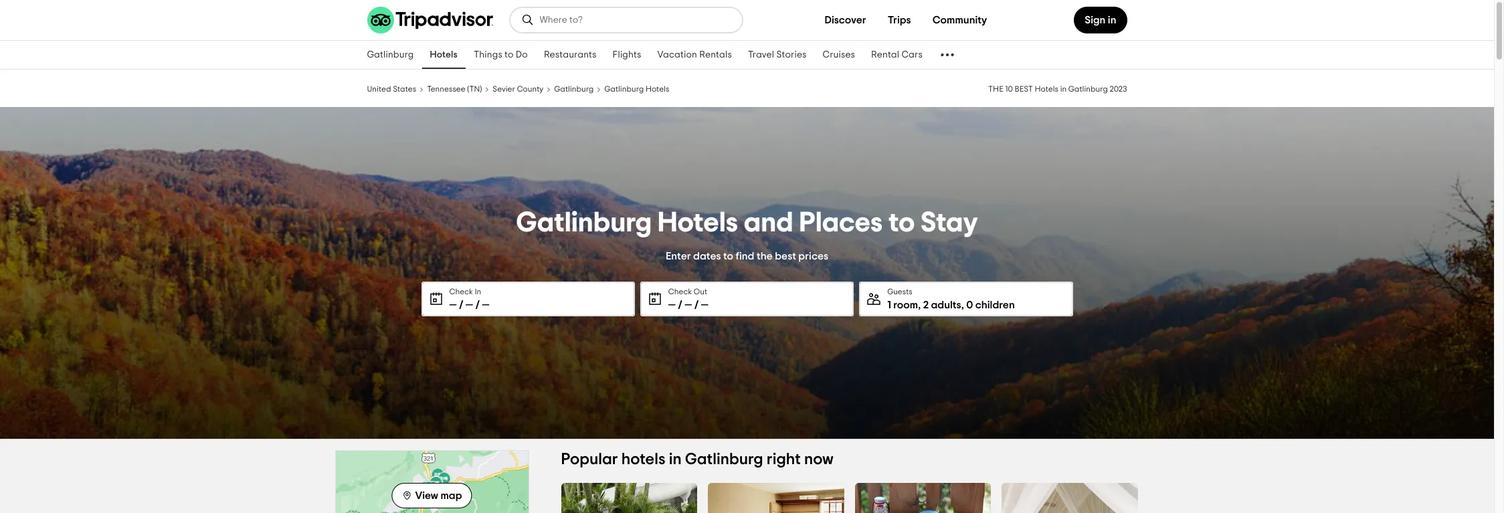 Task type: vqa. For each thing, say whether or not it's contained in the screenshot.
deals
no



Task type: locate. For each thing, give the bounding box(es) containing it.
stories
[[777, 50, 807, 60]]

1 horizontal spatial ,
[[962, 300, 964, 310]]

2
[[923, 300, 929, 310]]

check
[[449, 287, 473, 296], [669, 287, 692, 296]]

sign in
[[1085, 15, 1117, 25]]

things
[[474, 50, 503, 60]]

sign in link
[[1074, 7, 1127, 33]]

vacation rentals link
[[650, 41, 740, 69]]

travel stories link
[[740, 41, 815, 69]]

1 check from the left
[[449, 287, 473, 296]]

guests 1 room , 2 adults , 0 children
[[888, 287, 1015, 310]]

2 check from the left
[[669, 287, 692, 296]]

,
[[918, 300, 921, 310], [962, 300, 964, 310]]

in
[[1108, 15, 1117, 25], [1061, 85, 1067, 93], [669, 452, 682, 468]]

—
[[449, 300, 457, 310], [466, 300, 473, 310], [482, 300, 490, 310], [669, 300, 676, 310], [685, 300, 692, 310], [701, 300, 709, 310]]

find
[[736, 251, 755, 261]]

and
[[744, 208, 794, 237]]

, left "2"
[[918, 300, 921, 310]]

hotels down vacation at the left top of page
[[646, 85, 670, 93]]

flights
[[613, 50, 642, 60]]

2 — from the left
[[466, 300, 473, 310]]

tennessee (tn) link
[[427, 83, 482, 94]]

1 — from the left
[[449, 300, 457, 310]]

0 horizontal spatial ,
[[918, 300, 921, 310]]

to left find
[[724, 251, 734, 261]]

guests
[[888, 287, 913, 296]]

1 horizontal spatial gatlinburg link
[[554, 83, 594, 94]]

in right sign
[[1108, 15, 1117, 25]]

to left 'stay'
[[889, 208, 915, 237]]

view map button
[[392, 483, 472, 508]]

adults
[[931, 300, 962, 310]]

united states
[[367, 85, 416, 93]]

check left out
[[669, 287, 692, 296]]

1 vertical spatial to
[[889, 208, 915, 237]]

hotels up tennessee at the top left
[[430, 50, 458, 60]]

check for check in — / — / —
[[449, 287, 473, 296]]

best
[[1015, 85, 1033, 93]]

in right hotels
[[669, 452, 682, 468]]

6 — from the left
[[701, 300, 709, 310]]

states
[[393, 85, 416, 93]]

enter
[[666, 251, 691, 261]]

gatlinburg hotels
[[605, 85, 670, 93]]

2 horizontal spatial to
[[889, 208, 915, 237]]

hotels inside "link"
[[430, 50, 458, 60]]

hotels link
[[422, 41, 466, 69]]

to inside things to do link
[[505, 50, 514, 60]]

0 horizontal spatial check
[[449, 287, 473, 296]]

0 vertical spatial to
[[505, 50, 514, 60]]

1 vertical spatial in
[[1061, 85, 1067, 93]]

4 / from the left
[[695, 300, 699, 310]]

view map
[[415, 490, 462, 501]]

0 horizontal spatial gatlinburg link
[[359, 41, 422, 69]]

0 horizontal spatial to
[[505, 50, 514, 60]]

things to do
[[474, 50, 528, 60]]

map
[[441, 490, 462, 501]]

to
[[505, 50, 514, 60], [889, 208, 915, 237], [724, 251, 734, 261]]

1 horizontal spatial in
[[1061, 85, 1067, 93]]

, left 0
[[962, 300, 964, 310]]

hotels
[[622, 452, 666, 468]]

gatlinburg link down restaurants link
[[554, 83, 594, 94]]

in right "best"
[[1061, 85, 1067, 93]]

2 vertical spatial to
[[724, 251, 734, 261]]

2 vertical spatial in
[[669, 452, 682, 468]]

gatlinburg link up united states link
[[359, 41, 422, 69]]

hotels
[[430, 50, 458, 60], [646, 85, 670, 93], [1035, 85, 1059, 93], [658, 208, 738, 237]]

rental
[[872, 50, 900, 60]]

sevier county link
[[493, 83, 544, 94]]

now
[[804, 452, 834, 468]]

dates
[[693, 251, 721, 261]]

popular
[[561, 452, 618, 468]]

check inside check out — / — / —
[[669, 287, 692, 296]]

enter dates to find the best prices
[[666, 251, 829, 261]]

gatlinburg
[[367, 50, 414, 60], [554, 85, 594, 93], [605, 85, 644, 93], [1069, 85, 1108, 93], [516, 208, 652, 237], [685, 452, 763, 468]]

tennessee
[[427, 85, 466, 93]]

do
[[516, 50, 528, 60]]

flights link
[[605, 41, 650, 69]]

check inside check in — / — / —
[[449, 287, 473, 296]]

to left the do at the left of page
[[505, 50, 514, 60]]

rental cars link
[[863, 41, 931, 69]]

check left in
[[449, 287, 473, 296]]

check in — / — / —
[[449, 287, 490, 310]]

1 vertical spatial gatlinburg link
[[554, 83, 594, 94]]

1
[[888, 300, 891, 310]]

1 horizontal spatial check
[[669, 287, 692, 296]]

None search field
[[510, 8, 742, 32]]

/
[[459, 300, 464, 310], [475, 300, 480, 310], [678, 300, 683, 310], [695, 300, 699, 310]]

0 vertical spatial in
[[1108, 15, 1117, 25]]

gatlinburg link
[[359, 41, 422, 69], [554, 83, 594, 94]]



Task type: describe. For each thing, give the bounding box(es) containing it.
travel stories
[[748, 50, 807, 60]]

2 horizontal spatial in
[[1108, 15, 1117, 25]]

county
[[517, 85, 544, 93]]

5 — from the left
[[685, 300, 692, 310]]

restaurants
[[544, 50, 597, 60]]

places
[[799, 208, 883, 237]]

hotels up dates
[[658, 208, 738, 237]]

search image
[[521, 13, 534, 27]]

3 — from the left
[[482, 300, 490, 310]]

united states link
[[367, 83, 416, 94]]

rentals
[[700, 50, 732, 60]]

sevier
[[493, 85, 515, 93]]

0 vertical spatial gatlinburg link
[[359, 41, 422, 69]]

stay
[[921, 208, 978, 237]]

out
[[694, 287, 707, 296]]

popular hotels in gatlinburg right now
[[561, 452, 834, 468]]

trips button
[[877, 7, 922, 33]]

tennessee (tn)
[[427, 85, 482, 93]]

check out — / — / —
[[669, 287, 709, 310]]

check for check out — / — / —
[[669, 287, 692, 296]]

0 horizontal spatial in
[[669, 452, 682, 468]]

rental cars
[[872, 50, 923, 60]]

discover button
[[814, 7, 877, 33]]

sevier county
[[493, 85, 544, 93]]

1 / from the left
[[459, 300, 464, 310]]

view
[[415, 490, 438, 501]]

10
[[1006, 85, 1013, 93]]

2 / from the left
[[475, 300, 480, 310]]

gatlinburg hotels and places to stay
[[516, 208, 978, 237]]

0
[[967, 300, 973, 310]]

the
[[989, 85, 1004, 93]]

1 , from the left
[[918, 300, 921, 310]]

travel
[[748, 50, 775, 60]]

things to do link
[[466, 41, 536, 69]]

right
[[767, 452, 801, 468]]

hotels right "best"
[[1035, 85, 1059, 93]]

discover
[[825, 15, 867, 25]]

room
[[894, 300, 918, 310]]

cruises
[[823, 50, 855, 60]]

tripadvisor image
[[367, 7, 493, 33]]

children
[[976, 300, 1015, 310]]

(tn)
[[467, 85, 482, 93]]

community
[[933, 15, 987, 25]]

best
[[775, 251, 796, 261]]

Search search field
[[540, 14, 731, 26]]

restaurants link
[[536, 41, 605, 69]]

4 — from the left
[[669, 300, 676, 310]]

prices
[[799, 251, 829, 261]]

in
[[475, 287, 481, 296]]

cars
[[902, 50, 923, 60]]

united
[[367, 85, 391, 93]]

2023
[[1110, 85, 1127, 93]]

cruises link
[[815, 41, 863, 69]]

2 , from the left
[[962, 300, 964, 310]]

sign
[[1085, 15, 1106, 25]]

the 10 best hotels in gatlinburg 2023
[[989, 85, 1127, 93]]

1 horizontal spatial to
[[724, 251, 734, 261]]

the
[[757, 251, 773, 261]]

trips
[[888, 15, 911, 25]]

3 / from the left
[[678, 300, 683, 310]]

vacation rentals
[[658, 50, 732, 60]]

vacation
[[658, 50, 697, 60]]

community button
[[922, 7, 998, 33]]



